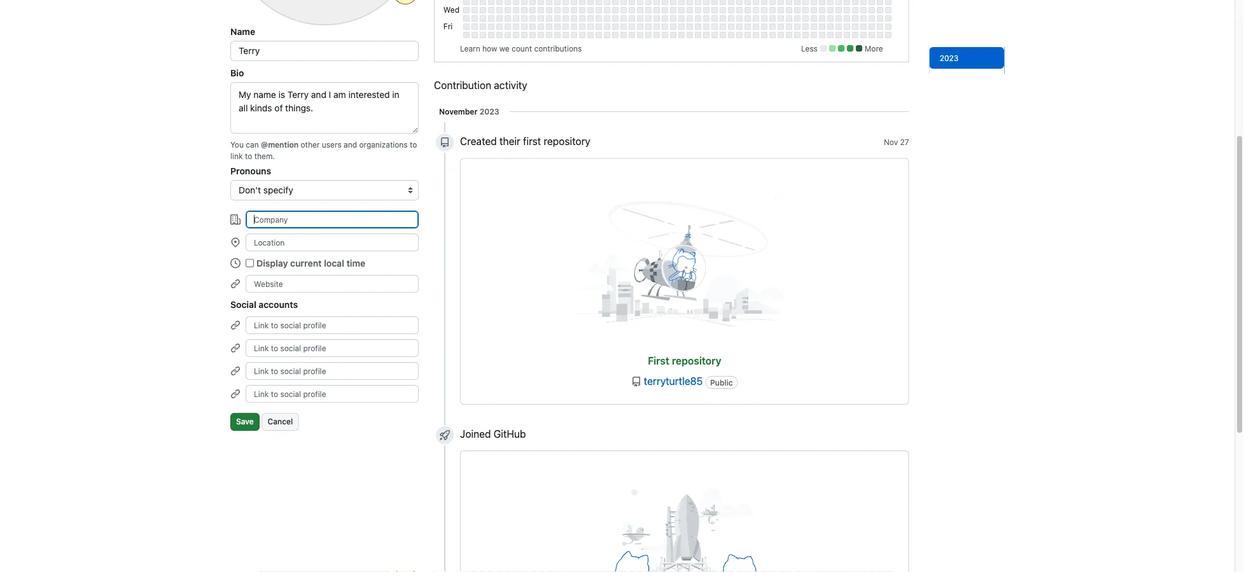Task type: vqa. For each thing, say whether or not it's contained in the screenshot.
ISSUE OPENED image
no



Task type: describe. For each thing, give the bounding box(es) containing it.
accounts
[[259, 299, 298, 310]]

1 link to social profile text field from the top
[[246, 316, 419, 334]]

wed
[[443, 5, 460, 14]]

november
[[439, 107, 478, 116]]

Company field
[[246, 211, 419, 228]]

you
[[230, 140, 244, 149]]

created
[[460, 135, 497, 147]]

learn
[[460, 44, 480, 53]]

them.
[[254, 151, 275, 160]]

you can @mention
[[230, 140, 299, 149]]

link
[[230, 151, 243, 160]]

location image
[[230, 237, 241, 248]]

1 horizontal spatial to
[[410, 140, 417, 149]]

social account image for 3rd link to social profile text box from the bottom
[[230, 320, 241, 330]]

joined github! image
[[526, 461, 844, 572]]

display
[[256, 258, 288, 268]]

november 2023
[[439, 107, 499, 116]]

more
[[865, 44, 883, 53]]

and
[[344, 140, 357, 149]]

terryturtle85
[[644, 375, 703, 387]]

nov
[[884, 138, 898, 147]]

current
[[290, 258, 322, 268]]

repo image
[[440, 137, 450, 148]]

27
[[900, 138, 909, 147]]

learn how we count contributions link
[[460, 44, 582, 53]]

bio
[[230, 67, 244, 78]]

count
[[512, 44, 532, 53]]

contributions
[[534, 44, 582, 53]]

2023 link
[[930, 47, 1004, 69]]

how
[[482, 44, 497, 53]]

name
[[230, 26, 255, 37]]

contribution activity
[[434, 79, 527, 91]]

Website field
[[246, 275, 419, 293]]

terryturtle85 link
[[644, 373, 703, 389]]

pronouns
[[230, 165, 271, 176]]

local
[[324, 258, 344, 268]]

Display current local time checkbox
[[246, 259, 254, 267]]

we
[[499, 44, 509, 53]]

Bio text field
[[230, 82, 419, 134]]

users
[[322, 140, 342, 149]]

contribution
[[434, 79, 491, 91]]

this repository is public image
[[631, 377, 641, 387]]

@mention
[[261, 140, 299, 149]]

organizations
[[359, 140, 408, 149]]



Task type: locate. For each thing, give the bounding box(es) containing it.
1 horizontal spatial repository
[[672, 355, 721, 367]]

social account image for 2nd link to social profile text box from the top of the page
[[230, 343, 241, 353]]

save
[[236, 417, 254, 426]]

Name field
[[230, 41, 419, 61]]

their
[[500, 135, 520, 147]]

github
[[494, 428, 526, 440]]

2023
[[940, 53, 959, 62], [480, 107, 499, 116]]

cell
[[463, 0, 470, 5], [471, 0, 478, 5], [480, 0, 486, 5], [488, 0, 494, 5], [496, 0, 503, 5], [505, 0, 511, 5], [513, 0, 519, 5], [521, 0, 527, 5], [529, 0, 536, 5], [538, 0, 544, 5], [546, 0, 552, 5], [554, 0, 561, 5], [562, 0, 569, 5], [571, 0, 577, 5], [579, 0, 585, 5], [587, 0, 594, 5], [596, 0, 602, 5], [604, 0, 610, 5], [612, 0, 618, 5], [620, 0, 627, 5], [629, 0, 635, 5], [637, 0, 643, 5], [645, 0, 652, 5], [653, 0, 660, 5], [662, 0, 668, 5], [670, 0, 676, 5], [678, 0, 685, 5], [687, 0, 693, 5], [695, 0, 701, 5], [703, 0, 709, 5], [711, 0, 718, 5], [720, 0, 726, 5], [728, 0, 734, 5], [736, 0, 743, 5], [744, 0, 751, 5], [753, 0, 759, 5], [761, 0, 767, 5], [769, 0, 776, 5], [778, 0, 784, 5], [786, 0, 792, 5], [794, 0, 800, 5], [802, 0, 809, 5], [811, 0, 817, 5], [819, 0, 825, 5], [827, 0, 834, 5], [835, 0, 842, 5], [844, 0, 850, 5], [852, 0, 858, 5], [860, 0, 867, 5], [869, 0, 875, 5], [877, 0, 883, 5], [885, 0, 891, 5], [463, 7, 470, 13], [471, 7, 478, 13], [480, 7, 486, 13], [496, 7, 503, 13], [505, 7, 511, 13], [513, 7, 519, 13], [529, 7, 536, 13], [538, 7, 544, 13], [546, 7, 552, 13], [562, 7, 569, 13], [571, 7, 577, 13], [579, 7, 585, 13], [587, 7, 594, 13], [596, 7, 602, 13], [604, 7, 610, 13], [612, 7, 618, 13], [629, 7, 635, 13], [637, 7, 643, 13], [645, 7, 652, 13], [653, 7, 660, 13], [662, 7, 668, 13], [670, 7, 676, 13], [678, 7, 685, 13], [695, 7, 701, 13], [703, 7, 709, 13], [711, 7, 718, 13], [720, 7, 726, 13], [728, 7, 734, 13], [736, 7, 743, 13], [744, 7, 751, 13], [761, 7, 767, 13], [769, 7, 776, 13], [778, 7, 784, 13], [786, 7, 792, 13], [794, 7, 800, 13], [802, 7, 809, 13], [811, 7, 817, 13], [827, 7, 834, 13], [835, 7, 842, 13], [844, 7, 850, 13], [852, 7, 858, 13], [860, 7, 867, 13], [869, 7, 875, 13], [877, 7, 883, 13], [885, 7, 891, 13], [463, 15, 470, 22], [471, 15, 478, 22], [480, 15, 486, 22], [488, 15, 494, 22], [496, 15, 503, 22], [505, 15, 511, 22], [513, 15, 519, 22], [521, 15, 527, 22], [529, 15, 536, 22], [538, 15, 544, 22], [546, 15, 552, 22], [554, 15, 561, 22], [562, 15, 569, 22], [571, 15, 577, 22], [579, 15, 585, 22], [587, 15, 594, 22], [596, 15, 602, 22], [604, 15, 610, 22], [612, 15, 618, 22], [620, 15, 627, 22], [629, 15, 635, 22], [637, 15, 643, 22], [645, 15, 652, 22], [653, 15, 660, 22], [662, 15, 668, 22], [670, 15, 676, 22], [678, 15, 685, 22], [687, 15, 693, 22], [695, 15, 701, 22], [703, 15, 709, 22], [711, 15, 718, 22], [720, 15, 726, 22], [728, 15, 734, 22], [736, 15, 743, 22], [744, 15, 751, 22], [753, 15, 759, 22], [761, 15, 767, 22], [769, 15, 776, 22], [778, 15, 784, 22], [786, 15, 792, 22], [794, 15, 800, 22], [802, 15, 809, 22], [811, 15, 817, 22], [819, 15, 825, 22], [827, 15, 834, 22], [835, 15, 842, 22], [844, 15, 850, 22], [852, 15, 858, 22], [860, 15, 867, 22], [869, 15, 875, 22], [877, 15, 883, 22], [885, 15, 891, 22], [463, 23, 470, 30], [471, 23, 478, 30], [480, 23, 486, 30], [488, 23, 494, 30], [496, 23, 503, 30], [505, 23, 511, 30], [513, 23, 519, 30], [521, 23, 527, 30], [529, 23, 536, 30], [538, 23, 544, 30], [546, 23, 552, 30], [554, 23, 561, 30], [562, 23, 569, 30], [571, 23, 577, 30], [579, 23, 585, 30], [587, 23, 594, 30], [596, 23, 602, 30], [604, 23, 610, 30], [612, 23, 618, 30], [620, 23, 627, 30], [629, 23, 635, 30], [637, 23, 643, 30], [645, 23, 652, 30], [653, 23, 660, 30], [662, 23, 668, 30], [670, 23, 676, 30], [678, 23, 685, 30], [687, 23, 693, 30], [695, 23, 701, 30], [703, 23, 709, 30], [711, 23, 718, 30], [720, 23, 726, 30], [728, 23, 734, 30], [736, 23, 743, 30], [744, 23, 751, 30], [753, 23, 759, 30], [761, 23, 767, 30], [769, 23, 776, 30], [778, 23, 784, 30], [786, 23, 792, 30], [794, 23, 800, 30], [802, 23, 809, 30], [811, 23, 817, 30], [819, 23, 825, 30], [827, 23, 834, 30], [835, 23, 842, 30], [844, 23, 850, 30], [852, 23, 858, 30], [860, 23, 867, 30], [869, 23, 875, 30], [877, 23, 883, 30], [885, 23, 891, 30], [463, 32, 470, 38], [471, 32, 478, 38], [480, 32, 486, 38], [488, 32, 494, 38], [496, 32, 503, 38], [505, 32, 511, 38], [513, 32, 519, 38], [521, 32, 527, 38], [529, 32, 536, 38], [538, 32, 544, 38], [546, 32, 552, 38], [554, 32, 561, 38], [562, 32, 569, 38], [571, 32, 577, 38], [579, 32, 585, 38], [587, 32, 594, 38], [596, 32, 602, 38], [604, 32, 610, 38], [612, 32, 618, 38], [620, 32, 627, 38], [629, 32, 635, 38], [637, 32, 643, 38], [645, 32, 652, 38], [653, 32, 660, 38], [662, 32, 668, 38], [670, 32, 676, 38], [678, 32, 685, 38], [687, 32, 693, 38], [695, 32, 701, 38], [703, 32, 709, 38], [711, 32, 718, 38], [720, 32, 726, 38], [728, 32, 734, 38], [736, 32, 743, 38], [744, 32, 751, 38], [753, 32, 759, 38], [761, 32, 767, 38], [769, 32, 776, 38], [778, 32, 784, 38], [786, 32, 792, 38], [794, 32, 800, 38], [802, 32, 809, 38], [811, 32, 817, 38], [819, 32, 825, 38], [827, 32, 834, 38], [835, 32, 842, 38], [844, 32, 850, 38], [852, 32, 858, 38], [860, 32, 867, 38], [869, 32, 875, 38], [877, 32, 883, 38], [885, 32, 891, 38]]

to right the organizations
[[410, 140, 417, 149]]

time
[[346, 258, 365, 268]]

other
[[301, 140, 320, 149]]

social
[[230, 299, 256, 310]]

congratulations on your first repository! image
[[526, 169, 844, 360]]

joined github
[[460, 428, 526, 440]]

Location field
[[246, 234, 419, 251]]

0 vertical spatial social account image
[[230, 320, 241, 330]]

first
[[523, 135, 541, 147]]

social accounts
[[230, 299, 298, 310]]

social account image
[[230, 366, 241, 376], [230, 389, 241, 399]]

less
[[801, 44, 818, 53]]

joined
[[460, 428, 491, 440]]

learn how we count contributions
[[460, 44, 582, 53]]

to right link
[[245, 151, 252, 160]]

1 horizontal spatial 2023
[[940, 53, 959, 62]]

other users and organizations to link to them.
[[230, 140, 417, 160]]

to
[[410, 140, 417, 149], [245, 151, 252, 160]]

repository up terryturtle85 link
[[672, 355, 721, 367]]

first
[[648, 355, 669, 367]]

first repository
[[648, 355, 721, 367]]

clock image
[[230, 258, 241, 268]]

save button
[[230, 413, 260, 431]]

activity
[[494, 79, 527, 91]]

Link to social profile text field
[[246, 316, 419, 334], [246, 339, 419, 357], [246, 362, 419, 380]]

cancel button
[[262, 413, 299, 431]]

Link to social profile text field
[[246, 385, 419, 403]]

link image
[[230, 279, 241, 289]]

nov 27 link
[[884, 136, 909, 148]]

2 link to social profile text field from the top
[[246, 339, 419, 357]]

cancel
[[268, 417, 293, 426]]

public
[[710, 378, 733, 387]]

fri
[[443, 22, 453, 30]]

social account image
[[230, 320, 241, 330], [230, 343, 241, 353]]

1 vertical spatial social account image
[[230, 389, 241, 399]]

0 horizontal spatial to
[[245, 151, 252, 160]]

0 horizontal spatial 2023
[[480, 107, 499, 116]]

0 vertical spatial 2023
[[940, 53, 959, 62]]

display current local time
[[256, 258, 365, 268]]

2 vertical spatial link to social profile text field
[[246, 362, 419, 380]]

1 social account image from the top
[[230, 320, 241, 330]]

2 social account image from the top
[[230, 343, 241, 353]]

can
[[246, 140, 259, 149]]

repository
[[544, 135, 590, 147], [672, 355, 721, 367]]

nov 27
[[884, 138, 909, 147]]

rocket image
[[440, 430, 450, 440]]

0 vertical spatial link to social profile text field
[[246, 316, 419, 334]]

1 vertical spatial 2023
[[480, 107, 499, 116]]

3 link to social profile text field from the top
[[246, 362, 419, 380]]

0 horizontal spatial repository
[[544, 135, 590, 147]]

0 vertical spatial to
[[410, 140, 417, 149]]

1 social account image from the top
[[230, 366, 241, 376]]

1 vertical spatial repository
[[672, 355, 721, 367]]

created their first repository
[[460, 135, 590, 147]]

0 vertical spatial social account image
[[230, 366, 241, 376]]

0 vertical spatial repository
[[544, 135, 590, 147]]

2 social account image from the top
[[230, 389, 241, 399]]

1 vertical spatial link to social profile text field
[[246, 339, 419, 357]]

repository right 'first'
[[544, 135, 590, 147]]

1 vertical spatial social account image
[[230, 343, 241, 353]]

1 vertical spatial to
[[245, 151, 252, 160]]

organization image
[[230, 214, 241, 225]]



